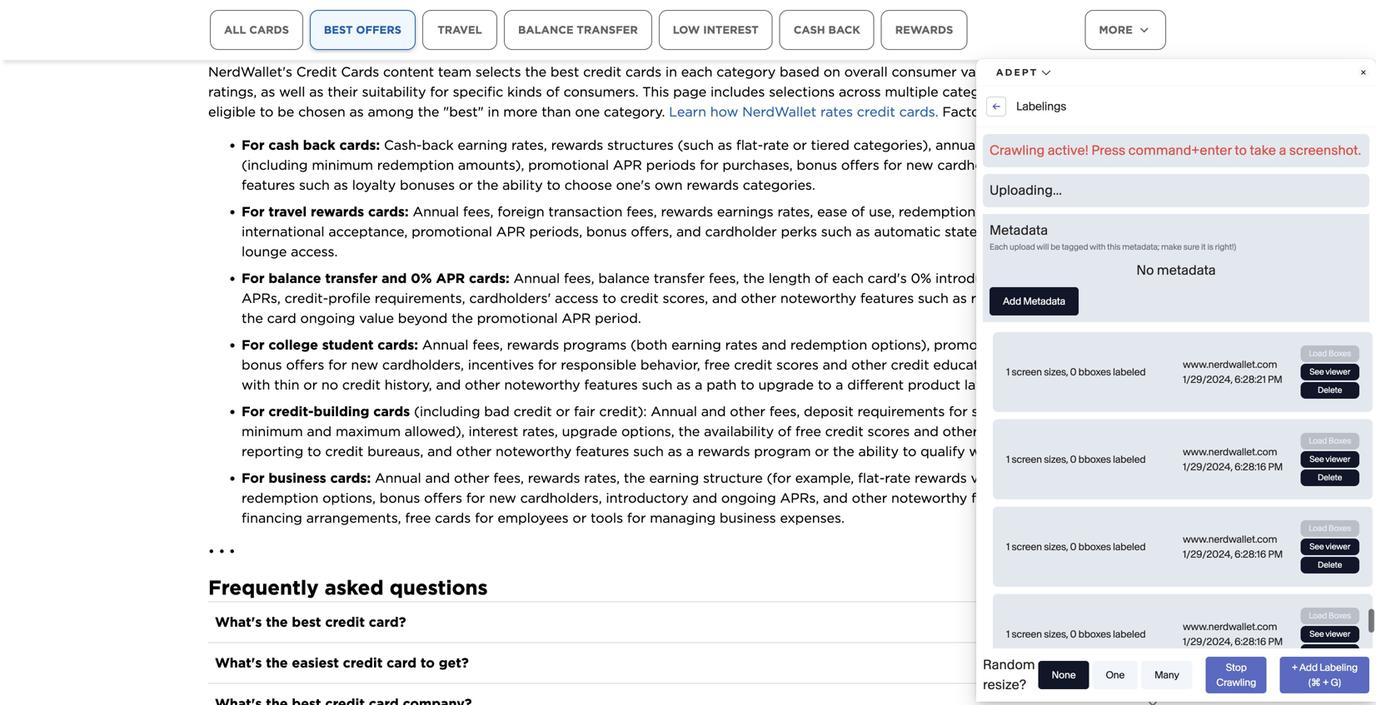 Task type: locate. For each thing, give the bounding box(es) containing it.
without
[[969, 365, 1020, 382]]

features inside annual and other fees, rewards rates, the earning structure (for example, flat-rate rewards versus bonus categories), redemption options, bonus offers for new cardholders, introductory and ongoing aprs, and other noteworthy features such as special financing arrangements, free cards for employees or tools for managing business expenses.
[[971, 412, 1025, 428]]

1 horizontal spatial balance
[[598, 192, 650, 208]]

earning
[[458, 59, 507, 75], [672, 259, 721, 275], [649, 392, 699, 408]]

for up no
[[328, 279, 347, 295]]

2 what's from the top
[[215, 577, 262, 593]]

card left company?
[[369, 618, 399, 634]]

category.
[[604, 25, 665, 42]]

0 horizontal spatial back
[[303, 59, 335, 75]]

or up "example," on the bottom right
[[815, 365, 829, 382]]

free
[[704, 279, 730, 295], [796, 345, 821, 362], [405, 432, 431, 448]]

0 vertical spatial best
[[551, 0, 579, 2]]

new inside cash-back earning rates, rewards structures (such as flat-rate or tiered categories), annual fees, redemption options (including minimum redemption amounts), promotional apr periods for purchases, bonus offers for new cardholders, and noteworthy features such as loyalty bonuses or the ability to choose one's own rewards categories.
[[906, 79, 933, 95]]

annual fees, rewards programs (both earning rates and redemption options), promotional and ongoing aprs, bonus offers for new cardholders, incentives for responsible behavior, free credit scores and other credit education, availability to applicants with thin or no credit history, and other noteworthy features such as a path to upgrade to a different product later on.
[[242, 259, 1166, 315]]

0 horizontal spatial categories),
[[854, 59, 932, 75]]

what's
[[215, 536, 262, 552], [215, 577, 262, 593], [215, 618, 262, 634]]

0 horizontal spatial upgrade
[[562, 345, 617, 362]]

balance down access.
[[269, 192, 321, 208]]

to
[[260, 25, 274, 42], [547, 99, 561, 115], [603, 212, 616, 228], [1081, 279, 1094, 295], [741, 299, 754, 315], [818, 299, 832, 315], [307, 365, 321, 382], [903, 365, 917, 382], [421, 577, 435, 593]]

0 vertical spatial ability
[[502, 99, 543, 115]]

cards inside (including bad credit or fair credit): annual and other fees, deposit requirements for secured cards (both the minimum and maximum allowed), interest rates, upgrade options, the availability of free credit scores and other credit education and tools, reporting to credit bureaus, and other noteworthy features such as a rewards program or the ability to qualify without a credit check
[[1028, 325, 1064, 342]]

rates,
[[511, 59, 547, 75], [778, 125, 813, 142], [522, 345, 558, 362], [584, 392, 620, 408]]

redemption
[[1018, 59, 1095, 75], [377, 79, 454, 95], [899, 125, 976, 142], [790, 259, 867, 275], [242, 412, 319, 428]]

1 vertical spatial categories),
[[1062, 392, 1140, 408]]

1 horizontal spatial minimum
[[312, 79, 373, 95]]

eligible
[[208, 25, 256, 42]]

annual for other
[[375, 392, 421, 408]]

for inside (including bad credit or fair credit): annual and other fees, deposit requirements for secured cards (both the minimum and maximum allowed), interest rates, upgrade options, the availability of free credit scores and other credit education and tools, reporting to credit bureaus, and other noteworthy features such as a rewards program or the ability to qualify without a credit check
[[949, 325, 968, 342]]

apr up requirements,
[[436, 192, 465, 208]]

categories), up special
[[1062, 392, 1140, 408]]

redemption inside annual fees, foreign transaction fees, rewards earnings rates, ease of use, redemption options, domestic and international acceptance, promotional apr periods, bonus offers, and cardholder perks such as automatic statement credits and airport lounge access.
[[899, 125, 976, 142]]

rates inside annual fees, rewards programs (both earning rates and redemption options), promotional and ongoing aprs, bonus offers for new cardholders, incentives for responsible behavior, free credit scores and other credit education, availability to applicants with thin or no credit history, and other noteworthy features such as a path to upgrade to a different product later on.
[[725, 259, 758, 275]]

2 horizontal spatial offers
[[841, 79, 879, 95]]

and inside nerdwallet's credit cards content team selects the best credit cards in each category based on overall consumer value, as evidenced by star ratings, as well as their suitability for specific kinds of consumers. this page includes selections across multiple categories, and a single card is eligible to be chosen as among the "best" in more than one category.
[[1019, 5, 1044, 22]]

own
[[655, 99, 683, 115]]

deposit
[[804, 325, 854, 342]]

rewards down qualify
[[915, 392, 967, 408]]

0 vertical spatial upgrade
[[758, 299, 814, 315]]

1 horizontal spatial ability
[[858, 365, 899, 382]]

aprs, up applicants
[[1106, 259, 1145, 275]]

introductory inside annual and other fees, rewards rates, the earning structure (for example, flat-rate rewards versus bonus categories), redemption options, bonus offers for new cardholders, introductory and ongoing aprs, and other noteworthy features such as special financing arrangements, free cards for employees or tools for managing business expenses.
[[606, 412, 689, 428]]

noteworthy inside the annual fees, balance transfer fees, the length of each card's 0% introductory apr period, ongoing aprs, credit-profile requirements, cardholders' access to credit scores, and other noteworthy features such as rewards or perks that give the card ongoing value beyond the promotional apr period.
[[781, 212, 856, 228]]

(both up behavior,
[[631, 259, 668, 275]]

1 vertical spatial flat-
[[858, 392, 885, 408]]

fees, up employees
[[494, 392, 524, 408]]

1 vertical spatial rate
[[885, 392, 911, 408]]

bonus right "versus"
[[1017, 392, 1058, 408]]

cards inside product offers quick filters tab list
[[249, 23, 289, 36]]

noteworthy down options
[[1052, 79, 1128, 95]]

asked
[[325, 498, 384, 522]]

0 horizontal spatial introductory
[[606, 412, 689, 428]]

noteworthy inside annual and other fees, rewards rates, the earning structure (for example, flat-rate rewards versus bonus categories), redemption options, bonus offers for new cardholders, introductory and ongoing aprs, and other noteworthy features such as special financing arrangements, free cards for employees or tools for managing business expenses.
[[891, 412, 967, 428]]

0 vertical spatial free
[[704, 279, 730, 295]]

0 horizontal spatial aprs,
[[242, 212, 281, 228]]

the
[[525, 0, 547, 2], [418, 25, 439, 42], [477, 99, 498, 115], [743, 192, 765, 208], [242, 232, 263, 248], [452, 232, 473, 248], [1109, 325, 1130, 342], [679, 345, 700, 362], [833, 365, 854, 382], [624, 392, 645, 408], [266, 536, 288, 552], [266, 577, 288, 593], [266, 618, 288, 634], [277, 675, 310, 699]]

such inside annual fees, foreign transaction fees, rewards earnings rates, ease of use, redemption options, domestic and international acceptance, promotional apr periods, bonus offers, and cardholder perks such as automatic statement credits and airport lounge access.
[[821, 145, 852, 162]]

card
[[1102, 5, 1131, 22], [267, 232, 296, 248], [387, 577, 417, 593], [369, 618, 399, 634]]

annual for foreign
[[413, 125, 459, 142]]

for business cards:
[[242, 392, 371, 408]]

or inside annual fees, rewards programs (both earning rates and redemption options), promotional and ongoing aprs, bonus offers for new cardholders, incentives for responsible behavior, free credit scores and other credit education, availability to applicants with thin or no credit history, and other noteworthy features such as a path to upgrade to a different product later on.
[[303, 299, 317, 315]]

0 vertical spatial offers
[[841, 79, 879, 95]]

1 vertical spatial rates
[[725, 259, 758, 275]]

3 for from the top
[[242, 192, 265, 208]]

maximum
[[336, 345, 401, 362]]

features inside the annual fees, balance transfer fees, the length of each card's 0% introductory apr period, ongoing aprs, credit-profile requirements, cardholders' access to credit scores, and other noteworthy features such as rewards or perks that give the card ongoing value beyond the promotional apr period.
[[860, 212, 914, 228]]

annual for rewards
[[422, 259, 469, 275]]

1 vertical spatial business
[[720, 432, 776, 448]]

0 vertical spatial availability
[[1007, 279, 1077, 295]]

for
[[242, 59, 265, 75], [242, 125, 265, 142], [242, 192, 265, 208], [242, 259, 265, 275], [242, 325, 265, 342], [242, 392, 265, 408]]

0 horizontal spatial rate
[[763, 59, 789, 75]]

or left tools
[[573, 432, 587, 448]]

aprs, inside annual and other fees, rewards rates, the earning structure (for example, flat-rate rewards versus bonus categories), redemption options, bonus offers for new cardholders, introductory and ongoing aprs, and other noteworthy features such as special financing arrangements, free cards for employees or tools for managing business expenses.
[[780, 412, 819, 428]]

overall
[[844, 0, 888, 2]]

features inside annual fees, rewards programs (both earning rates and redemption options), promotional and ongoing aprs, bonus offers for new cardholders, incentives for responsible behavior, free credit scores and other credit education, availability to applicants with thin or no credit history, and other noteworthy features such as a path to upgrade to a different product later on.
[[584, 299, 638, 315]]

what's the best credit card? button
[[208, 524, 1168, 564]]

ongoing down that
[[1048, 259, 1102, 275]]

bonus down transaction
[[586, 145, 627, 162]]

consumer
[[892, 0, 957, 2]]

the inside annual and other fees, rewards rates, the earning structure (for example, flat-rate rewards versus bonus categories), redemption options, bonus offers for new cardholders, introductory and ongoing aprs, and other noteworthy features such as special financing arrangements, free cards for employees or tools for managing business expenses.
[[624, 392, 645, 408]]

bonus inside annual fees, foreign transaction fees, rewards earnings rates, ease of use, redemption options, domestic and international acceptance, promotional apr periods, bonus offers, and cardholder perks such as automatic statement credits and airport lounge access.
[[586, 145, 627, 162]]

0 vertical spatial minimum
[[312, 79, 373, 95]]

categories), down learn how nerdwallet rates credit cards. factors in our evaluations include:
[[854, 59, 932, 75]]

product offers quick filters tab list
[[210, 10, 1028, 97]]

new inside annual and other fees, rewards rates, the earning structure (for example, flat-rate rewards versus bonus categories), redemption options, bonus offers for new cardholders, introductory and ongoing aprs, and other noteworthy features such as special financing arrangements, free cards for employees or tools for managing business expenses.
[[489, 412, 516, 428]]

perks inside annual fees, foreign transaction fees, rewards earnings rates, ease of use, redemption options, domestic and international acceptance, promotional apr periods, bonus offers, and cardholder perks such as automatic statement credits and airport lounge access.
[[781, 145, 817, 162]]

1 horizontal spatial rates
[[821, 25, 853, 42]]

credit up what's the best credit card company?
[[343, 577, 383, 593]]

consumers.
[[564, 5, 639, 22]]

for
[[430, 5, 449, 22], [700, 79, 719, 95], [883, 79, 902, 95], [328, 279, 347, 295], [538, 279, 557, 295], [949, 325, 968, 342], [466, 412, 485, 428], [475, 432, 494, 448], [627, 432, 646, 448]]

what's the easiest credit card to get?
[[215, 577, 469, 593]]

cardholders, up employees
[[520, 412, 602, 428]]

how
[[710, 25, 738, 42]]

0 horizontal spatial flat-
[[736, 59, 763, 75]]

what's inside dropdown button
[[215, 577, 262, 593]]

0 horizontal spatial transfer
[[325, 192, 378, 208]]

rewards up incentives
[[507, 259, 559, 275]]

as
[[1003, 0, 1017, 2], [261, 5, 275, 22], [309, 5, 324, 22], [349, 25, 364, 42], [718, 59, 732, 75], [334, 99, 348, 115], [856, 145, 870, 162], [953, 212, 967, 228], [677, 299, 691, 315], [668, 365, 682, 382], [1064, 412, 1078, 428]]

cardholders, up history,
[[382, 279, 464, 295]]

2 horizontal spatial in
[[996, 25, 1008, 42]]

introductory inside the annual fees, balance transfer fees, the length of each card's 0% introductory apr period, ongoing aprs, credit-profile requirements, cardholders' access to credit scores, and other noteworthy features such as rewards or perks that give the card ongoing value beyond the promotional apr period.
[[936, 192, 1018, 208]]

2 vertical spatial cardholders,
[[520, 412, 602, 428]]

0 horizontal spatial cardholders,
[[382, 279, 464, 295]]

1 vertical spatial scores
[[868, 345, 910, 362]]

one's
[[616, 99, 651, 115]]

new down cards.
[[906, 79, 933, 95]]

0% inside the annual fees, balance transfer fees, the length of each card's 0% introductory apr period, ongoing aprs, credit-profile requirements, cardholders' access to credit scores, and other noteworthy features such as rewards or perks that give the card ongoing value beyond the promotional apr period.
[[911, 192, 932, 208]]

of inside the annual fees, balance transfer fees, the length of each card's 0% introductory apr period, ongoing aprs, credit-profile requirements, cardholders' access to credit scores, and other noteworthy features such as rewards or perks that give the card ongoing value beyond the promotional apr period.
[[815, 192, 828, 208]]

1 horizontal spatial perks
[[1045, 212, 1082, 228]]

on
[[824, 0, 840, 2]]

1 horizontal spatial •
[[219, 465, 225, 482]]

rates up the path
[[725, 259, 758, 275]]

0 vertical spatial new
[[906, 79, 933, 95]]

rewards inside the annual fees, balance transfer fees, the length of each card's 0% introductory apr period, ongoing aprs, credit-profile requirements, cardholders' access to credit scores, and other noteworthy features such as rewards or perks that give the card ongoing value beyond the promotional apr period.
[[971, 212, 1023, 228]]

1 vertical spatial each
[[832, 192, 864, 208]]

2 vertical spatial what's
[[215, 618, 262, 634]]

1 horizontal spatial availability
[[1007, 279, 1077, 295]]

such
[[299, 99, 330, 115], [821, 145, 852, 162], [918, 212, 949, 228], [642, 299, 673, 315], [633, 365, 664, 382], [1029, 412, 1060, 428]]

ability up foreign
[[502, 99, 543, 115]]

1 vertical spatial ability
[[858, 365, 899, 382]]

1 for from the top
[[242, 59, 265, 75]]

1 what's from the top
[[215, 536, 262, 552]]

3 what's from the top
[[215, 618, 262, 634]]

rewards up earnings
[[687, 99, 739, 115]]

flat- right "example," on the bottom right
[[858, 392, 885, 408]]

2 horizontal spatial aprs,
[[1106, 259, 1145, 275]]

2 0% from the left
[[911, 192, 932, 208]]

business
[[269, 392, 326, 408], [720, 432, 776, 448]]

4 for from the top
[[242, 259, 265, 275]]

requirements,
[[375, 212, 465, 228]]

annual down behavior,
[[651, 325, 697, 342]]

1 horizontal spatial rate
[[885, 392, 911, 408]]

1 vertical spatial (both
[[1068, 325, 1105, 342]]

credit
[[296, 0, 337, 2]]

managing
[[650, 432, 716, 448]]

include:
[[1117, 25, 1168, 42]]

noteworthy down length
[[781, 212, 856, 228]]

0 horizontal spatial offers
[[286, 279, 324, 295]]

0 horizontal spatial rates
[[725, 259, 758, 275]]

0 horizontal spatial perks
[[781, 145, 817, 162]]

credit inside the annual fees, balance transfer fees, the length of each card's 0% introductory apr period, ongoing aprs, credit-profile requirements, cardholders' access to credit scores, and other noteworthy features such as rewards or perks that give the card ongoing value beyond the promotional apr period.
[[620, 212, 659, 228]]

0 vertical spatial business
[[269, 392, 326, 408]]

1 horizontal spatial cardholders,
[[520, 412, 602, 428]]

1 vertical spatial cardholders,
[[382, 279, 464, 295]]

earning up "amounts),"
[[458, 59, 507, 75]]

what's for what's the easiest credit card to get?
[[215, 577, 262, 593]]

flat- inside cash-back earning rates, rewards structures (such as flat-rate or tiered categories), annual fees, redemption options (including minimum redemption amounts), promotional apr periods for purchases, bonus offers for new cardholders, and noteworthy features such as loyalty bonuses or the ability to choose one's own rewards categories.
[[736, 59, 763, 75]]

aprs, up expenses.
[[780, 412, 819, 428]]

annual fees, foreign transaction fees, rewards earnings rates, ease of use, redemption options, domestic and international acceptance, promotional apr periods, bonus offers, and cardholder perks such as automatic statement credits and airport lounge access.
[[242, 125, 1138, 182]]

to inside nerdwallet's credit cards content team selects the best credit cards in each category based on overall consumer value, as evidenced by star ratings, as well as their suitability for specific kinds of consumers. this page includes selections across multiple categories, and a single card is eligible to be chosen as among the "best" in more than one category.
[[260, 25, 274, 42]]

loyalty
[[352, 99, 396, 115]]

rewards
[[895, 23, 953, 36]]

0 vertical spatial (both
[[631, 259, 668, 275]]

to left choose
[[547, 99, 561, 115]]

0 vertical spatial perks
[[781, 145, 817, 162]]

2 horizontal spatial •
[[229, 465, 235, 482]]

the up with
[[242, 232, 263, 248]]

1 vertical spatial options,
[[621, 345, 675, 362]]

choose
[[565, 99, 612, 115]]

in up this
[[666, 0, 677, 2]]

0 horizontal spatial availability
[[704, 345, 774, 362]]

free inside (including bad credit or fair credit): annual and other fees, deposit requirements for secured cards (both the minimum and maximum allowed), interest rates, upgrade options, the availability of free credit scores and other credit education and tools, reporting to credit bureaus, and other noteworthy features such as a rewards program or the ability to qualify without a credit check
[[796, 345, 821, 362]]

bureaus,
[[368, 365, 423, 382]]

availability inside annual fees, rewards programs (both earning rates and redemption options), promotional and ongoing aprs, bonus offers for new cardholders, incentives for responsible behavior, free credit scores and other credit education, availability to applicants with thin or no credit history, and other noteworthy features such as a path to upgrade to a different product later on.
[[1007, 279, 1077, 295]]

5 for from the top
[[242, 325, 265, 342]]

0 horizontal spatial each
[[681, 0, 713, 2]]

ongoing
[[1106, 192, 1160, 208], [300, 232, 355, 248], [1048, 259, 1102, 275], [721, 412, 776, 428]]

for down later
[[949, 325, 968, 342]]

upgrade inside (including bad credit or fair credit): annual and other fees, deposit requirements for secured cards (both the minimum and maximum allowed), interest rates, upgrade options, the availability of free credit scores and other credit education and tools, reporting to credit bureaus, and other noteworthy features such as a rewards program or the ability to qualify without a credit check
[[562, 345, 617, 362]]

and inside the annual fees, balance transfer fees, the length of each card's 0% introductory apr period, ongoing aprs, credit-profile requirements, cardholders' access to credit scores, and other noteworthy features such as rewards or perks that give the card ongoing value beyond the promotional apr period.
[[712, 212, 737, 228]]

rates, down categories.
[[778, 125, 813, 142]]

(for
[[767, 392, 791, 408]]

to left applicants
[[1081, 279, 1094, 295]]

upgrade down the fair
[[562, 345, 617, 362]]

1 vertical spatial free
[[796, 345, 821, 362]]

rates, inside annual fees, foreign transaction fees, rewards earnings rates, ease of use, redemption options, domestic and international acceptance, promotional apr periods, bonus offers, and cardholder perks such as automatic statement credits and airport lounge access.
[[778, 125, 813, 142]]

1 horizontal spatial categories),
[[1062, 392, 1140, 408]]

cards: down "value"
[[378, 259, 418, 275]]

categories),
[[854, 59, 932, 75], [1062, 392, 1140, 408]]

1 vertical spatial perks
[[1045, 212, 1082, 228]]

travel
[[269, 125, 307, 142]]

each inside the annual fees, balance transfer fees, the length of each card's 0% introductory apr period, ongoing aprs, credit-profile requirements, cardholders' access to credit scores, and other noteworthy features such as rewards or perks that give the card ongoing value beyond the promotional apr period.
[[832, 192, 864, 208]]

0 horizontal spatial new
[[351, 279, 378, 295]]

in left our
[[996, 25, 1008, 42]]

0 vertical spatial flat-
[[736, 59, 763, 75]]

rewards link
[[881, 10, 967, 50]]

promotional down cardholders'
[[477, 232, 558, 248]]

1 vertical spatial earning
[[672, 259, 721, 275]]

scores inside annual fees, rewards programs (both earning rates and redemption options), promotional and ongoing aprs, bonus offers for new cardholders, incentives for responsible behavior, free credit scores and other credit education, availability to applicants with thin or no credit history, and other noteworthy features such as a path to upgrade to a different product later on.
[[776, 279, 819, 295]]

0 horizontal spatial free
[[405, 432, 431, 448]]

availability up on.
[[1007, 279, 1077, 295]]

of
[[546, 5, 560, 22], [851, 125, 865, 142], [815, 192, 828, 208], [778, 345, 792, 362]]

1 vertical spatial minimum
[[242, 345, 303, 362]]

periods,
[[529, 145, 582, 162]]

and
[[1019, 5, 1044, 22], [1023, 79, 1048, 95], [1102, 125, 1127, 142], [676, 145, 701, 162], [1064, 145, 1089, 162], [382, 192, 407, 208], [712, 212, 737, 228], [762, 259, 786, 275], [1019, 259, 1044, 275], [823, 279, 848, 295], [436, 299, 461, 315], [701, 325, 726, 342], [307, 345, 332, 362], [914, 345, 939, 362], [1094, 345, 1119, 362], [427, 365, 452, 382], [425, 392, 450, 408], [693, 412, 717, 428], [823, 412, 848, 428]]

0 horizontal spatial balance
[[269, 192, 321, 208]]

each inside nerdwallet's credit cards content team selects the best credit cards in each category based on overall consumer value, as evidenced by star ratings, as well as their suitability for specific kinds of consumers. this page includes selections across multiple categories, and a single card is eligible to be chosen as among the "best" in more than one category.
[[681, 0, 713, 2]]

(including bad credit or fair credit): annual and other fees, deposit requirements for secured cards (both the minimum and maximum allowed), interest rates, upgrade options, the availability of free credit scores and other credit education and tools, reporting to credit bureaus, and other noteworthy features such as a rewards program or the ability to qualify without a credit check
[[242, 325, 1159, 382]]

fees,
[[983, 59, 1014, 75], [463, 125, 494, 142], [627, 125, 657, 142], [564, 192, 594, 208], [709, 192, 739, 208], [473, 259, 503, 275], [769, 325, 800, 342], [494, 392, 524, 408]]

0 horizontal spatial •
[[208, 465, 215, 482]]

2 vertical spatial options,
[[323, 412, 376, 428]]

fees, inside (including bad credit or fair credit): annual and other fees, deposit requirements for secured cards (both the minimum and maximum allowed), interest rates, upgrade options, the availability of free credit scores and other credit education and tools, reporting to credit bureaus, and other noteworthy features such as a rewards program or the ability to qualify without a credit check
[[769, 325, 800, 342]]

suitability
[[362, 5, 426, 22]]

2 for from the top
[[242, 125, 265, 142]]

rate
[[763, 59, 789, 75], [885, 392, 911, 408]]

credit):
[[599, 325, 647, 342]]

0 vertical spatial rate
[[763, 59, 789, 75]]

bonus inside cash-back earning rates, rewards structures (such as flat-rate or tiered categories), annual fees, redemption options (including minimum redemption amounts), promotional apr periods for purchases, bonus offers for new cardholders, and noteworthy features such as loyalty bonuses or the ability to choose one's own rewards categories.
[[797, 79, 837, 95]]

0 horizontal spatial minimum
[[242, 345, 303, 362]]

transaction
[[549, 125, 623, 142]]

or inside the annual fees, balance transfer fees, the length of each card's 0% introductory apr period, ongoing aprs, credit-profile requirements, cardholders' access to credit scores, and other noteworthy features such as rewards or perks that give the card ongoing value beyond the promotional apr period.
[[1027, 212, 1041, 228]]

page
[[673, 5, 707, 22]]

balance up period.
[[598, 192, 650, 208]]

across
[[839, 5, 881, 22]]

1 horizontal spatial each
[[832, 192, 864, 208]]

promotional inside annual fees, rewards programs (both earning rates and redemption options), promotional and ongoing aprs, bonus offers for new cardholders, incentives for responsible behavior, free credit scores and other credit education, availability to applicants with thin or no credit history, and other noteworthy features such as a path to upgrade to a different product later on.
[[934, 259, 1015, 275]]

rates, inside (including bad credit or fair credit): annual and other fees, deposit requirements for secured cards (both the minimum and maximum allowed), interest rates, upgrade options, the availability of free credit scores and other credit education and tools, reporting to credit bureaus, and other noteworthy features such as a rewards program or the ability to qualify without a credit check
[[522, 345, 558, 362]]

as down behavior,
[[677, 299, 691, 315]]

1 horizontal spatial new
[[489, 412, 516, 428]]

1 horizontal spatial upgrade
[[758, 299, 814, 315]]

cards: for for travel rewards cards:
[[368, 125, 409, 142]]

no
[[321, 299, 338, 315]]

features
[[242, 99, 295, 115], [860, 212, 914, 228], [584, 299, 638, 315], [576, 365, 629, 382], [971, 412, 1025, 428]]

2 vertical spatial earning
[[649, 392, 699, 408]]

the up tools,
[[1109, 325, 1130, 342]]

0 horizontal spatial options,
[[323, 412, 376, 428]]

credit inside nerdwallet's credit cards content team selects the best credit cards in each category based on overall consumer value, as evidenced by star ratings, as well as their suitability for specific kinds of consumers. this page includes selections across multiple categories, and a single card is eligible to be chosen as among the "best" in more than one category.
[[583, 0, 622, 2]]

features down "versus"
[[971, 412, 1025, 428]]

2 back from the left
[[422, 59, 454, 75]]

features down responsible
[[584, 299, 638, 315]]

6 for from the top
[[242, 392, 265, 408]]

as up annual and other fees, rewards rates, the earning structure (for example, flat-rate rewards versus bonus categories), redemption options, bonus offers for new cardholders, introductory and ongoing aprs, and other noteworthy features such as special financing arrangements, free cards for employees or tools for managing business expenses. on the bottom of the page
[[668, 365, 682, 382]]

0 vertical spatial credit-
[[285, 212, 328, 228]]

cards: up acceptance,
[[368, 125, 409, 142]]

apr up one's
[[613, 79, 642, 95]]

1 horizontal spatial (both
[[1068, 325, 1105, 342]]

2 horizontal spatial free
[[796, 345, 821, 362]]

as up education, on the right top of page
[[953, 212, 967, 228]]

credit- down access.
[[285, 212, 328, 228]]

for inside nerdwallet's credit cards content team selects the best credit cards in each category based on overall consumer value, as evidenced by star ratings, as well as their suitability for specific kinds of consumers. this page includes selections across multiple categories, and a single card is eligible to be chosen as among the "best" in more than one category.
[[430, 5, 449, 22]]

1 horizontal spatial back
[[422, 59, 454, 75]]

new down student
[[351, 279, 378, 295]]

interest
[[703, 23, 759, 36]]

cardholders, inside annual fees, rewards programs (both earning rates and redemption options), promotional and ongoing aprs, bonus offers for new cardholders, incentives for responsible behavior, free credit scores and other credit education, availability to applicants with thin or no credit history, and other noteworthy features such as a path to upgrade to a different product later on.
[[382, 279, 464, 295]]

2 vertical spatial free
[[405, 432, 431, 448]]

rewards down 'one'
[[551, 59, 603, 75]]

this
[[643, 5, 669, 22]]

noteworthy down incentives
[[504, 299, 580, 315]]

0 vertical spatial each
[[681, 0, 713, 2]]

the right about
[[277, 675, 310, 699]]

rewards inside (including bad credit or fair credit): annual and other fees, deposit requirements for secured cards (both the minimum and maximum allowed), interest rates, upgrade options, the availability of free credit scores and other credit education and tools, reporting to credit bureaus, and other noteworthy features such as a rewards program or the ability to qualify without a credit check
[[698, 365, 750, 382]]

a down evidenced on the right top
[[1048, 5, 1056, 22]]

credit down the what's the easiest credit card to get? on the bottom of page
[[325, 618, 365, 634]]

rewards
[[551, 59, 603, 75], [687, 99, 739, 115], [311, 125, 364, 142], [661, 125, 713, 142], [971, 212, 1023, 228], [507, 259, 559, 275], [698, 365, 750, 382], [528, 392, 580, 408], [915, 392, 967, 408]]

features down the fair
[[576, 365, 629, 382]]

annual down 'bonuses'
[[413, 125, 459, 142]]

for left travel
[[242, 125, 265, 142]]

as inside annual fees, rewards programs (both earning rates and redemption options), promotional and ongoing aprs, bonus offers for new cardholders, incentives for responsible behavior, free credit scores and other credit education, availability to applicants with thin or no credit history, and other noteworthy features such as a path to upgrade to a different product later on.
[[677, 299, 691, 315]]

annual
[[936, 59, 979, 75]]

rewards up structure on the right bottom
[[698, 365, 750, 382]]

2 vertical spatial best
[[292, 618, 321, 634]]

annual inside annual and other fees, rewards rates, the earning structure (for example, flat-rate rewards versus bonus categories), redemption options, bonus offers for new cardholders, introductory and ongoing aprs, and other noteworthy features such as special financing arrangements, free cards for employees or tools for managing business expenses.
[[375, 392, 421, 408]]

fees, up access
[[564, 192, 594, 208]]

content
[[383, 0, 434, 2]]

transfer
[[325, 192, 378, 208], [654, 192, 705, 208]]

apr down access
[[562, 232, 591, 248]]

rewards down 'statement'
[[971, 212, 1023, 228]]

rewards inside annual fees, rewards programs (both earning rates and redemption options), promotional and ongoing aprs, bonus offers for new cardholders, incentives for responsible behavior, free credit scores and other credit education, availability to applicants with thin or no credit history, and other noteworthy features such as a path to upgrade to a different product later on.
[[507, 259, 559, 275]]

learn how nerdwallet rates credit cards. link
[[669, 25, 939, 42]]

credit up the path
[[734, 279, 772, 295]]

program
[[754, 365, 811, 382]]

0 vertical spatial categories),
[[854, 59, 932, 75]]

earning inside cash-back earning rates, rewards structures (such as flat-rate or tiered categories), annual fees, redemption options (including minimum redemption amounts), promotional apr periods for purchases, bonus offers for new cardholders, and noteworthy features such as loyalty bonuses or the ability to choose one's own rewards categories.
[[458, 59, 507, 75]]

2 horizontal spatial options,
[[980, 125, 1033, 142]]

get?
[[439, 577, 469, 593]]

2 vertical spatial aprs,
[[780, 412, 819, 428]]

such up for travel rewards cards:
[[299, 99, 330, 115]]

1 horizontal spatial offers
[[424, 412, 462, 428]]

card inside the annual fees, balance transfer fees, the length of each card's 0% introductory apr period, ongoing aprs, credit-profile requirements, cardholders' access to credit scores, and other noteworthy features such as rewards or perks that give the card ongoing value beyond the promotional apr period.
[[267, 232, 296, 248]]

back
[[829, 23, 860, 36]]

0 horizontal spatial (both
[[631, 259, 668, 275]]

fees, up program
[[769, 325, 800, 342]]

the down "amounts),"
[[477, 99, 498, 115]]

(including inside (including bad credit or fair credit): annual and other fees, deposit requirements for secured cards (both the minimum and maximum allowed), interest rates, upgrade options, the availability of free credit scores and other credit education and tools, reporting to credit bureaus, and other noteworthy features such as a rewards program or the ability to qualify without a credit check
[[414, 325, 480, 342]]

access
[[555, 212, 599, 228]]

0 vertical spatial scores
[[776, 279, 819, 295]]

0 horizontal spatial 0%
[[411, 192, 432, 208]]

0% up requirements,
[[411, 192, 432, 208]]

ability down requirements on the top
[[858, 365, 899, 382]]

free down deposit
[[796, 345, 821, 362]]

to inside the annual fees, balance transfer fees, the length of each card's 0% introductory apr period, ongoing aprs, credit-profile requirements, cardholders' access to credit scores, and other noteworthy features such as rewards or perks that give the card ongoing value beyond the promotional apr period.
[[603, 212, 616, 228]]

cash
[[794, 23, 825, 36]]

0 vertical spatial what's
[[215, 536, 262, 552]]

lounge
[[242, 165, 287, 182]]

their
[[328, 5, 358, 22]]

for cash back cards:
[[242, 59, 380, 75]]

versus
[[971, 392, 1013, 408]]

what's down frequently at bottom
[[215, 536, 262, 552]]

1 vertical spatial introductory
[[606, 412, 689, 428]]

•
[[208, 465, 215, 482], [219, 465, 225, 482], [229, 465, 235, 482]]

for for annual fees, foreign transaction fees, rewards earnings rates, ease of use, redemption options, domestic and international acceptance, promotional apr periods, bonus offers, and cardholder perks such as automatic statement credits and airport lounge access.
[[242, 125, 265, 142]]

2 horizontal spatial cardholders,
[[937, 79, 1019, 95]]

cards up education
[[1028, 325, 1064, 342]]

0 vertical spatial cardholders,
[[937, 79, 1019, 95]]

back
[[303, 59, 335, 75], [422, 59, 454, 75]]

1 vertical spatial upgrade
[[562, 345, 617, 362]]

0 horizontal spatial scores
[[776, 279, 819, 295]]

2 • from the left
[[219, 465, 225, 482]]

2 transfer from the left
[[654, 192, 705, 208]]

business down reporting
[[269, 392, 326, 408]]

0 vertical spatial earning
[[458, 59, 507, 75]]

free inside annual and other fees, rewards rates, the earning structure (for example, flat-rate rewards versus bonus categories), redemption options, bonus offers for new cardholders, introductory and ongoing aprs, and other noteworthy features such as special financing arrangements, free cards for employees or tools for managing business expenses.
[[405, 432, 431, 448]]

2 vertical spatial offers
[[424, 412, 462, 428]]

0 vertical spatial introductory
[[936, 192, 1018, 208]]

is
[[1135, 5, 1146, 22]]

to left get?
[[421, 577, 435, 593]]

1 horizontal spatial flat-
[[858, 392, 885, 408]]

card inside dropdown button
[[387, 577, 417, 593]]

promotional up education, on the right top of page
[[934, 259, 1015, 275]]

annual inside annual fees, rewards programs (both earning rates and redemption options), promotional and ongoing aprs, bonus offers for new cardholders, incentives for responsible behavior, free credit scores and other credit education, availability to applicants with thin or no credit history, and other noteworthy features such as a path to upgrade to a different product later on.
[[422, 259, 469, 275]]

of inside (including bad credit or fair credit): annual and other fees, deposit requirements for secured cards (both the minimum and maximum allowed), interest rates, upgrade options, the availability of free credit scores and other credit education and tools, reporting to credit bureaus, and other noteworthy features such as a rewards program or the ability to qualify without a credit check
[[778, 345, 792, 362]]

1 horizontal spatial 0%
[[911, 192, 932, 208]]

earning inside annual fees, rewards programs (both earning rates and redemption options), promotional and ongoing aprs, bonus offers for new cardholders, incentives for responsible behavior, free credit scores and other credit education, availability to applicants with thin or no credit history, and other noteworthy features such as a path to upgrade to a different product later on.
[[672, 259, 721, 275]]

apr inside cash-back earning rates, rewards structures (such as flat-rate or tiered categories), annual fees, redemption options (including minimum redemption amounts), promotional apr periods for purchases, bonus offers for new cardholders, and noteworthy features such as loyalty bonuses or the ability to choose one's own rewards categories.
[[613, 79, 642, 95]]

options),
[[871, 259, 930, 275]]

ongoing inside annual fees, rewards programs (both earning rates and redemption options), promotional and ongoing aprs, bonus offers for new cardholders, incentives for responsible behavior, free credit scores and other credit education, availability to applicants with thin or no credit history, and other noteworthy features such as a path to upgrade to a different product later on.
[[1048, 259, 1102, 275]]

0 vertical spatial (including
[[242, 79, 308, 95]]

rewards down own
[[661, 125, 713, 142]]

options, up arrangements,
[[323, 412, 376, 428]]

ability
[[502, 99, 543, 115], [858, 365, 899, 382]]

well
[[279, 5, 305, 22]]

1 transfer from the left
[[325, 192, 378, 208]]

give
[[1116, 212, 1144, 228]]

2 balance from the left
[[598, 192, 650, 208]]

1 vertical spatial (including
[[414, 325, 480, 342]]

best up easiest on the left bottom of page
[[292, 536, 321, 552]]

rate up purchases,
[[763, 59, 789, 75]]

such inside (including bad credit or fair credit): annual and other fees, deposit requirements for secured cards (both the minimum and maximum allowed), interest rates, upgrade options, the availability of free credit scores and other credit education and tools, reporting to credit bureaus, and other noteworthy features such as a rewards program or the ability to qualify without a credit check
[[633, 365, 664, 382]]

features inside (including bad credit or fair credit): annual and other fees, deposit requirements for secured cards (both the minimum and maximum allowed), interest rates, upgrade options, the availability of free credit scores and other credit education and tools, reporting to credit bureaus, and other noteworthy features such as a rewards program or the ability to qualify without a credit check
[[576, 365, 629, 382]]

balance inside the annual fees, balance transfer fees, the length of each card's 0% introductory apr period, ongoing aprs, credit-profile requirements, cardholders' access to credit scores, and other noteworthy features such as rewards or perks that give the card ongoing value beyond the promotional apr period.
[[598, 192, 650, 208]]

redemption up 'bonuses'
[[377, 79, 454, 95]]

features up travel
[[242, 99, 295, 115]]

redemption up automatic
[[899, 125, 976, 142]]

1 horizontal spatial free
[[704, 279, 730, 295]]

rewards up employees
[[528, 392, 580, 408]]

cards: down best offers link
[[339, 59, 380, 75]]

best for card?
[[292, 536, 321, 552]]

period,
[[1055, 192, 1102, 208]]

scores inside (including bad credit or fair credit): annual and other fees, deposit requirements for secured cards (both the minimum and maximum allowed), interest rates, upgrade options, the availability of free credit scores and other credit education and tools, reporting to credit bureaus, and other noteworthy features such as a rewards program or the ability to qualify without a credit check
[[868, 345, 910, 362]]

earning up behavior,
[[672, 259, 721, 275]]

offers inside annual fees, rewards programs (both earning rates and redemption options), promotional and ongoing aprs, bonus offers for new cardholders, incentives for responsible behavior, free credit scores and other credit education, availability to applicants with thin or no credit history, and other noteworthy features such as a path to upgrade to a different product later on.
[[286, 279, 324, 295]]

earning inside annual and other fees, rewards rates, the earning structure (for example, flat-rate rewards versus bonus categories), redemption options, bonus offers for new cardholders, introductory and ongoing aprs, and other noteworthy features such as special financing arrangements, free cards for employees or tools for managing business expenses.
[[649, 392, 699, 408]]

1 horizontal spatial in
[[666, 0, 677, 2]]

(including inside cash-back earning rates, rewards structures (such as flat-rate or tiered categories), annual fees, redemption options (including minimum redemption amounts), promotional apr periods for purchases, bonus offers for new cardholders, and noteworthy features such as loyalty bonuses or the ability to choose one's own rewards categories.
[[242, 79, 308, 95]]

qualify
[[921, 365, 965, 382]]

value
[[359, 232, 394, 248]]

for credit-building cards
[[242, 325, 410, 342]]

annual inside the annual fees, balance transfer fees, the length of each card's 0% introductory apr period, ongoing aprs, credit-profile requirements, cardholders' access to credit scores, and other noteworthy features such as rewards or perks that give the card ongoing value beyond the promotional apr period.
[[514, 192, 560, 208]]

options, inside annual fees, foreign transaction fees, rewards earnings rates, ease of use, redemption options, domestic and international acceptance, promotional apr periods, bonus offers, and cardholder perks such as automatic statement credits and airport lounge access.
[[980, 125, 1033, 142]]



Task type: vqa. For each thing, say whether or not it's contained in the screenshot.
middle purchase
no



Task type: describe. For each thing, give the bounding box(es) containing it.
categories), inside cash-back earning rates, rewards structures (such as flat-rate or tiered categories), annual fees, redemption options (including minimum redemption amounts), promotional apr periods for purchases, bonus offers for new cardholders, and noteworthy features such as loyalty bonuses or the ability to choose one's own rewards categories.
[[854, 59, 932, 75]]

ongoing up 'give'
[[1106, 192, 1160, 208]]

card inside nerdwallet's credit cards content team selects the best credit cards in each category based on overall consumer value, as evidenced by star ratings, as well as their suitability for specific kinds of consumers. this page includes selections across multiple categories, and a single card is eligible to be chosen as among the "best" in more than one category.
[[1102, 5, 1131, 22]]

apr left 'period,'
[[1022, 192, 1051, 208]]

all cards
[[224, 23, 289, 36]]

domestic
[[1037, 125, 1098, 142]]

noteworthy inside annual fees, rewards programs (both earning rates and redemption options), promotional and ongoing aprs, bonus offers for new cardholders, incentives for responsible behavior, free credit scores and other credit education, availability to applicants with thin or no credit history, and other noteworthy features such as a path to upgrade to a different product later on.
[[504, 299, 580, 315]]

cards inside nerdwallet's credit cards content team selects the best credit cards in each category based on overall consumer value, as evidenced by star ratings, as well as their suitability for specific kinds of consumers. this page includes selections across multiple categories, and a single card is eligible to be chosen as among the "best" in more than one category.
[[626, 0, 662, 2]]

factors
[[943, 25, 992, 42]]

for for annual fees, rewards programs (both earning rates and redemption options), promotional and ongoing aprs, bonus offers for new cardholders, incentives for responsible behavior, free credit scores and other credit education, availability to applicants with thin or no credit history, and other noteworthy features such as a path to upgrade to a different product later on.
[[242, 259, 265, 275]]

1 balance from the left
[[269, 192, 321, 208]]

such inside annual and other fees, rewards rates, the earning structure (for example, flat-rate rewards versus bonus categories), redemption options, bonus offers for new cardholders, introductory and ongoing aprs, and other noteworthy features such as special financing arrangements, free cards for employees or tools for managing business expenses.
[[1029, 412, 1060, 428]]

credit inside dropdown button
[[343, 577, 383, 593]]

for for annual and other fees, rewards rates, the earning structure (for example, flat-rate rewards versus bonus categories), redemption options, bonus offers for new cardholders, introductory and ongoing aprs, and other noteworthy features such as special financing arrangements, free cards for employees or tools for managing business expenses.
[[242, 392, 265, 408]]

apr inside annual fees, foreign transaction fees, rewards earnings rates, ease of use, redemption options, domestic and international acceptance, promotional apr periods, bonus offers, and cardholder perks such as automatic statement credits and airport lounge access.
[[496, 145, 525, 162]]

aprs, inside annual fees, rewards programs (both earning rates and redemption options), promotional and ongoing aprs, bonus offers for new cardholders, incentives for responsible behavior, free credit scores and other credit education, availability to applicants with thin or no credit history, and other noteworthy features such as a path to upgrade to a different product later on.
[[1106, 259, 1145, 275]]

of inside nerdwallet's credit cards content team selects the best credit cards in each category based on overall consumer value, as evidenced by star ratings, as well as their suitability for specific kinds of consumers. this page includes selections across multiple categories, and a single card is eligible to be chosen as among the "best" in more than one category.
[[546, 5, 560, 22]]

credit right 'bad'
[[514, 325, 552, 342]]

what's the best credit card company?
[[215, 618, 472, 634]]

for right incentives
[[538, 279, 557, 295]]

rate inside cash-back earning rates, rewards structures (such as flat-rate or tiered categories), annual fees, redemption options (including minimum redemption amounts), promotional apr periods for purchases, bonus offers for new cardholders, and noteworthy features such as loyalty bonuses or the ability to choose one's own rewards categories.
[[763, 59, 789, 75]]

offers,
[[631, 145, 672, 162]]

free inside annual fees, rewards programs (both earning rates and redemption options), promotional and ongoing aprs, bonus offers for new cardholders, incentives for responsible behavior, free credit scores and other credit education, availability to applicants with thin or no credit history, and other noteworthy features such as a path to upgrade to a different product later on.
[[704, 279, 730, 295]]

for college student cards:
[[242, 259, 418, 275]]

period.
[[595, 232, 641, 248]]

cards inside annual and other fees, rewards rates, the earning structure (for example, flat-rate rewards versus bonus categories), redemption options, bonus offers for new cardholders, introductory and ongoing aprs, and other noteworthy features such as special financing arrangements, free cards for employees or tools for managing business expenses.
[[435, 432, 471, 448]]

credit down education
[[1036, 365, 1074, 382]]

a up annual and other fees, rewards rates, the earning structure (for example, flat-rate rewards versus bonus categories), redemption options, bonus offers for new cardholders, introductory and ongoing aprs, and other noteworthy features such as special financing arrangements, free cards for employees or tools for managing business expenses. on the bottom of the page
[[686, 365, 694, 382]]

cards up maximum
[[373, 325, 410, 342]]

promotional inside the annual fees, balance transfer fees, the length of each card's 0% introductory apr period, ongoing aprs, credit-profile requirements, cardholders' access to credit scores, and other noteworthy features such as rewards or perks that give the card ongoing value beyond the promotional apr period.
[[477, 232, 558, 248]]

credit down 'frequently asked questions'
[[325, 536, 365, 552]]

to inside cash-back earning rates, rewards structures (such as flat-rate or tiered categories), annual fees, redemption options (including minimum redemption amounts), promotional apr periods for purchases, bonus offers for new cardholders, and noteworthy features such as loyalty bonuses or the ability to choose one's own rewards categories.
[[547, 99, 561, 115]]

all cards link
[[210, 10, 303, 50]]

what's for what's the best credit card company?
[[215, 618, 262, 634]]

example,
[[795, 392, 854, 408]]

noteworthy inside (including bad credit or fair credit): annual and other fees, deposit requirements for secured cards (both the minimum and maximum allowed), interest rates, upgrade options, the availability of free credit scores and other credit education and tools, reporting to credit bureaus, and other noteworthy features such as a rewards program or the ability to qualify without a credit check
[[496, 365, 572, 382]]

as inside (including bad credit or fair credit): annual and other fees, deposit requirements for secured cards (both the minimum and maximum allowed), interest rates, upgrade options, the availability of free credit scores and other credit education and tools, reporting to credit bureaus, and other noteworthy features such as a rewards program or the ability to qualify without a credit check
[[668, 365, 682, 382]]

aprs, inside the annual fees, balance transfer fees, the length of each card's 0% introductory apr period, ongoing aprs, credit-profile requirements, cardholders' access to credit scores, and other noteworthy features such as rewards or perks that give the card ongoing value beyond the promotional apr period.
[[242, 212, 281, 228]]

to left qualify
[[903, 365, 917, 382]]

expenses.
[[780, 432, 845, 448]]

1 vertical spatial credit-
[[269, 325, 314, 342]]

1 back from the left
[[303, 59, 335, 75]]

questions
[[390, 498, 488, 522]]

best inside nerdwallet's credit cards content team selects the best credit cards in each category based on overall consumer value, as evidenced by star ratings, as well as their suitability for specific kinds of consumers. this page includes selections across multiple categories, and a single card is eligible to be chosen as among the "best" in more than one category.
[[551, 0, 579, 2]]

earnings
[[717, 125, 774, 142]]

a left the path
[[695, 299, 703, 315]]

to up for business cards:
[[307, 365, 321, 382]]

cash back link
[[780, 10, 874, 50]]

fees, left foreign
[[463, 125, 494, 142]]

by
[[1093, 0, 1109, 2]]

fair
[[574, 325, 595, 342]]

for travel rewards cards:
[[242, 125, 409, 142]]

and inside cash-back earning rates, rewards structures (such as flat-rate or tiered categories), annual fees, redemption options (including minimum redemption amounts), promotional apr periods for purchases, bonus offers for new cardholders, and noteworthy features such as loyalty bonuses or the ability to choose one's own rewards categories.
[[1023, 79, 1048, 95]]

secured
[[972, 325, 1024, 342]]

tools,
[[1123, 345, 1159, 362]]

cardholders, inside annual and other fees, rewards rates, the earning structure (for example, flat-rate rewards versus bonus categories), redemption options, bonus offers for new cardholders, introductory and ongoing aprs, and other noteworthy features such as special financing arrangements, free cards for employees or tools for managing business expenses.
[[520, 412, 602, 428]]

the left length
[[743, 192, 765, 208]]

the inside dropdown button
[[266, 577, 288, 593]]

author
[[316, 675, 382, 699]]

for up "use,"
[[883, 79, 902, 95]]

options
[[1099, 59, 1148, 75]]

ongoing up the for college student cards:
[[300, 232, 355, 248]]

access.
[[291, 165, 338, 182]]

credit down secured
[[982, 345, 1021, 362]]

requirements
[[858, 325, 945, 342]]

(such
[[678, 59, 714, 75]]

chosen
[[298, 25, 345, 42]]

cash
[[269, 59, 299, 75]]

arrangements,
[[306, 432, 401, 448]]

options, inside annual and other fees, rewards rates, the earning structure (for example, flat-rate rewards versus bonus categories), redemption options, bonus offers for new cardholders, introductory and ongoing aprs, and other noteworthy features such as special financing arrangements, free cards for employees or tools for managing business expenses.
[[323, 412, 376, 428]]

back inside cash-back earning rates, rewards structures (such as flat-rate or tiered categories), annual fees, redemption options (including minimum redemption amounts), promotional apr periods for purchases, bonus offers for new cardholders, and noteworthy features such as loyalty bonuses or the ability to choose one's own rewards categories.
[[422, 59, 454, 75]]

to up deposit
[[818, 299, 832, 315]]

or down "amounts),"
[[459, 99, 473, 115]]

travel link
[[422, 10, 497, 50]]

the left "best"
[[418, 25, 439, 42]]

options, inside (including bad credit or fair credit): annual and other fees, deposit requirements for secured cards (both the minimum and maximum allowed), interest rates, upgrade options, the availability of free credit scores and other credit education and tools, reporting to credit bureaus, and other noteworthy features such as a rewards program or the ability to qualify without a credit check
[[621, 345, 675, 362]]

one
[[575, 25, 600, 42]]

3 • from the left
[[229, 465, 235, 482]]

to inside dropdown button
[[421, 577, 435, 593]]

flat- inside annual and other fees, rewards rates, the earning structure (for example, flat-rate rewards versus bonus categories), redemption options, bonus offers for new cardholders, introductory and ongoing aprs, and other noteworthy features such as special financing arrangements, free cards for employees or tools for managing business expenses.
[[858, 392, 885, 408]]

promotional inside annual fees, foreign transaction fees, rewards earnings rates, ease of use, redemption options, domestic and international acceptance, promotional apr periods, bonus offers, and cardholder perks such as automatic statement credits and airport lounge access.
[[412, 145, 492, 162]]

student
[[322, 259, 374, 275]]

bad
[[484, 325, 510, 342]]

periods
[[646, 79, 696, 95]]

redemption inside annual fees, rewards programs (both earning rates and redemption options), promotional and ongoing aprs, bonus offers for new cardholders, incentives for responsible behavior, free credit scores and other credit education, availability to applicants with thin or no credit history, and other noteworthy features such as a path to upgrade to a different product later on.
[[790, 259, 867, 275]]

or left the fair
[[556, 325, 570, 342]]

kinds
[[507, 5, 542, 22]]

business inside annual and other fees, rewards rates, the earning structure (for example, flat-rate rewards versus bonus categories), redemption options, bonus offers for new cardholders, introductory and ongoing aprs, and other noteworthy features such as special financing arrangements, free cards for employees or tools for managing business expenses.
[[720, 432, 776, 448]]

includes
[[711, 5, 765, 22]]

all
[[224, 23, 246, 36]]

what's for what's the best credit card?
[[215, 536, 262, 552]]

as right value,
[[1003, 0, 1017, 2]]

as inside annual fees, foreign transaction fees, rewards earnings rates, ease of use, redemption options, domestic and international acceptance, promotional apr periods, bonus offers, and cardholder perks such as automatic statement credits and airport lounge access.
[[856, 145, 870, 162]]

frequently asked questions
[[208, 498, 488, 522]]

redemption inside annual and other fees, rewards rates, the earning structure (for example, flat-rate rewards versus bonus categories), redemption options, bonus offers for new cardholders, introductory and ongoing aprs, and other noteworthy features such as special financing arrangements, free cards for employees or tools for managing business expenses.
[[242, 412, 319, 428]]

airport
[[1093, 145, 1138, 162]]

rate inside annual and other fees, rewards rates, the earning structure (for example, flat-rate rewards versus bonus categories), redemption options, bonus offers for new cardholders, introductory and ongoing aprs, and other noteworthy features such as special financing arrangements, free cards for employees or tools for managing business expenses.
[[885, 392, 911, 408]]

a right the without
[[1024, 365, 1032, 382]]

interest
[[469, 345, 518, 362]]

to right the path
[[741, 299, 754, 315]]

promotional inside cash-back earning rates, rewards structures (such as flat-rate or tiered categories), annual fees, redemption options (including minimum redemption amounts), promotional apr periods for purchases, bonus offers for new cardholders, and noteworthy features such as loyalty bonuses or the ability to choose one's own rewards categories.
[[528, 79, 609, 95]]

for for cash-back earning rates, rewards structures (such as flat-rate or tiered categories), annual fees, redemption options (including minimum redemption amounts), promotional apr periods for purchases, bonus offers for new cardholders, and noteworthy features such as loyalty bonuses or the ability to choose one's own rewards categories.
[[242, 59, 265, 75]]

credit- inside the annual fees, balance transfer fees, the length of each card's 0% introductory apr period, ongoing aprs, credit-profile requirements, cardholders' access to credit scores, and other noteworthy features such as rewards or perks that give the card ongoing value beyond the promotional apr period.
[[285, 212, 328, 228]]

cash back
[[794, 23, 860, 36]]

fees, up offers,
[[627, 125, 657, 142]]

about the author
[[208, 675, 382, 699]]

or inside annual and other fees, rewards rates, the earning structure (for example, flat-rate rewards versus bonus categories), redemption options, bonus offers for new cardholders, introductory and ongoing aprs, and other noteworthy features such as special financing arrangements, free cards for employees or tools for managing business expenses.
[[573, 432, 587, 448]]

categories,
[[943, 5, 1015, 22]]

than
[[542, 25, 571, 42]]

fees, inside annual fees, rewards programs (both earning rates and redemption options), promotional and ongoing aprs, bonus offers for new cardholders, incentives for responsible behavior, free credit scores and other credit education, availability to applicants with thin or no credit history, and other noteworthy features such as a path to upgrade to a different product later on.
[[473, 259, 503, 275]]

credit right no
[[342, 299, 381, 315]]

value,
[[961, 0, 999, 2]]

applicants
[[1098, 279, 1166, 295]]

redemption down the 'evaluations'
[[1018, 59, 1095, 75]]

annual for balance
[[514, 192, 560, 208]]

more button
[[1085, 10, 1166, 50]]

automatic
[[874, 145, 941, 162]]

easiest
[[292, 577, 339, 593]]

0 horizontal spatial in
[[488, 25, 499, 42]]

cards: for for cash back cards:
[[339, 59, 380, 75]]

as down the credit
[[309, 5, 324, 22]]

travel
[[438, 23, 482, 36]]

rewards up acceptance,
[[311, 125, 364, 142]]

among
[[368, 25, 414, 42]]

selections
[[769, 5, 835, 22]]

of inside annual fees, foreign transaction fees, rewards earnings rates, ease of use, redemption options, domestic and international acceptance, promotional apr periods, bonus offers, and cardholder perks such as automatic statement credits and airport lounge access.
[[851, 125, 865, 142]]

0 horizontal spatial business
[[269, 392, 326, 408]]

as right (such
[[718, 59, 732, 75]]

bonus down bureaus,
[[380, 412, 420, 428]]

noteworthy inside cash-back earning rates, rewards structures (such as flat-rate or tiered categories), annual fees, redemption options (including minimum redemption amounts), promotional apr periods for purchases, bonus offers for new cardholders, and noteworthy features such as loyalty bonuses or the ability to choose one's own rewards categories.
[[1052, 79, 1128, 95]]

for for (including bad credit or fair credit): annual and other fees, deposit requirements for secured cards (both the minimum and maximum allowed), interest rates, upgrade options, the availability of free credit scores and other credit education and tools, reporting to credit bureaus, and other noteworthy features such as a rewards program or the ability to qualify without a credit check
[[242, 325, 265, 342]]

cardholders, inside cash-back earning rates, rewards structures (such as flat-rate or tiered categories), annual fees, redemption options (including minimum redemption amounts), promotional apr periods for purchases, bonus offers for new cardholders, and noteworthy features such as loyalty bonuses or the ability to choose one's own rewards categories.
[[937, 79, 1019, 95]]

bonus inside annual fees, rewards programs (both earning rates and redemption options), promotional and ongoing aprs, bonus offers for new cardholders, incentives for responsible behavior, free credit scores and other credit education, availability to applicants with thin or no credit history, and other noteworthy features such as a path to upgrade to a different product later on.
[[242, 279, 282, 295]]

company?
[[403, 618, 472, 634]]

international
[[242, 145, 325, 162]]

employees
[[498, 432, 569, 448]]

cards: up arrangements,
[[330, 392, 371, 408]]

the right beyond
[[452, 232, 473, 248]]

0 vertical spatial rates
[[821, 25, 853, 42]]

offers inside annual and other fees, rewards rates, the earning structure (for example, flat-rate rewards versus bonus categories), redemption options, bonus offers for new cardholders, introductory and ongoing aprs, and other noteworthy features such as special financing arrangements, free cards for employees or tools for managing business expenses.
[[424, 412, 462, 428]]

rewards inside annual fees, foreign transaction fees, rewards earnings rates, ease of use, redemption options, domestic and international acceptance, promotional apr periods, bonus offers, and cardholder perks such as automatic statement credits and airport lounge access.
[[661, 125, 713, 142]]

for right tools
[[627, 432, 646, 448]]

education
[[1025, 345, 1090, 362]]

minimum inside cash-back earning rates, rewards structures (such as flat-rate or tiered categories), annual fees, redemption options (including minimum redemption amounts), promotional apr periods for purchases, bonus offers for new cardholders, and noteworthy features such as loyalty bonuses or the ability to choose one's own rewards categories.
[[312, 79, 373, 95]]

path
[[707, 299, 737, 315]]

card inside dropdown button
[[369, 618, 399, 634]]

credit down the across
[[857, 25, 895, 42]]

the up kinds
[[525, 0, 547, 2]]

or left tiered
[[793, 59, 807, 75]]

based
[[780, 0, 820, 2]]

a up deposit
[[836, 299, 843, 315]]

categories), inside annual and other fees, rewards rates, the earning structure (for example, flat-rate rewards versus bonus categories), redemption options, bonus offers for new cardholders, introductory and ongoing aprs, and other noteworthy features such as special financing arrangements, free cards for employees or tools for managing business expenses.
[[1062, 392, 1140, 408]]

education,
[[933, 279, 1003, 295]]

• • •
[[208, 465, 235, 482]]

the down frequently at bottom
[[266, 536, 288, 552]]

such inside the annual fees, balance transfer fees, the length of each card's 0% introductory apr period, ongoing aprs, credit-profile requirements, cardholders' access to credit scores, and other noteworthy features such as rewards or perks that give the card ongoing value beyond the promotional apr period.
[[918, 212, 949, 228]]

such inside cash-back earning rates, rewards structures (such as flat-rate or tiered categories), annual fees, redemption options (including minimum redemption amounts), promotional apr periods for purchases, bonus offers for new cardholders, and noteworthy features such as loyalty bonuses or the ability to choose one's own rewards categories.
[[299, 99, 330, 115]]

for for annual fees, balance transfer fees, the length of each card's 0% introductory apr period, ongoing aprs, credit-profile requirements, cardholders' access to credit scores, and other noteworthy features such as rewards or perks that give the card ongoing value beyond the promotional apr period.
[[242, 192, 265, 208]]

tiered
[[811, 59, 850, 75]]

availability inside (including bad credit or fair credit): annual and other fees, deposit requirements for secured cards (both the minimum and maximum allowed), interest rates, upgrade options, the availability of free credit scores and other credit education and tools, reporting to credit bureaus, and other noteworthy features such as a rewards program or the ability to qualify without a credit check
[[704, 345, 774, 362]]

the inside cash-back earning rates, rewards structures (such as flat-rate or tiered categories), annual fees, redemption options (including minimum redemption amounts), promotional apr periods for purchases, bonus offers for new cardholders, and noteworthy features such as loyalty bonuses or the ability to choose one's own rewards categories.
[[477, 99, 498, 115]]

the up "example," on the bottom right
[[833, 365, 854, 382]]

cards: for for college student cards:
[[378, 259, 418, 275]]

nerdwallet's
[[208, 0, 292, 2]]

multiple
[[885, 5, 939, 22]]

(both inside (including bad credit or fair credit): annual and other fees, deposit requirements for secured cards (both the minimum and maximum allowed), interest rates, upgrade options, the availability of free credit scores and other credit education and tools, reporting to credit bureaus, and other noteworthy features such as a rewards program or the ability to qualify without a credit check
[[1068, 325, 1105, 342]]

credit down options),
[[891, 279, 929, 295]]

thin
[[274, 299, 299, 315]]

best for card
[[292, 618, 321, 634]]

upgrade inside annual fees, rewards programs (both earning rates and redemption options), promotional and ongoing aprs, bonus offers for new cardholders, incentives for responsible behavior, free credit scores and other credit education, availability to applicants with thin or no credit history, and other noteworthy features such as a path to upgrade to a different product later on.
[[758, 299, 814, 315]]

the up annual and other fees, rewards rates, the earning structure (for example, flat-rate rewards versus bonus categories), redemption options, bonus offers for new cardholders, introductory and ongoing aprs, and other noteworthy features such as special financing arrangements, free cards for employees or tools for managing business expenses. on the bottom of the page
[[679, 345, 700, 362]]

transfer inside the annual fees, balance transfer fees, the length of each card's 0% introductory apr period, ongoing aprs, credit-profile requirements, cardholders' access to credit scores, and other noteworthy features such as rewards or perks that give the card ongoing value beyond the promotional apr period.
[[654, 192, 705, 208]]

as down their
[[349, 25, 364, 42]]

specific
[[453, 5, 503, 22]]

length
[[769, 192, 811, 208]]

perks inside the annual fees, balance transfer fees, the length of each card's 0% introductory apr period, ongoing aprs, credit-profile requirements, cardholders' access to credit scores, and other noteworthy features such as rewards or perks that give the card ongoing value beyond the promotional apr period.
[[1045, 212, 1082, 228]]

as up for travel rewards cards:
[[334, 99, 348, 115]]

"best"
[[443, 25, 484, 42]]

for left employees
[[475, 432, 494, 448]]

building
[[314, 325, 369, 342]]

as up the all cards
[[261, 5, 275, 22]]

1 • from the left
[[208, 465, 215, 482]]

more
[[1099, 23, 1133, 36]]

learn how nerdwallet rates credit cards. factors in our evaluations include:
[[669, 25, 1168, 42]]

fees, down cardholder
[[709, 192, 739, 208]]

ongoing inside annual and other fees, rewards rates, the earning structure (for example, flat-rate rewards versus bonus categories), redemption options, bonus offers for new cardholders, introductory and ongoing aprs, and other noteworthy features such as special financing arrangements, free cards for employees or tools for managing business expenses.
[[721, 412, 776, 428]]

credit down maximum
[[325, 365, 364, 382]]

cards: up cardholders'
[[469, 192, 510, 208]]

what's the best credit card company? button
[[208, 606, 1168, 646]]

fees, inside annual and other fees, rewards rates, the earning structure (for example, flat-rate rewards versus bonus categories), redemption options, bonus offers for new cardholders, introductory and ongoing aprs, and other noteworthy features such as special financing arrangements, free cards for employees or tools for managing business expenses.
[[494, 392, 524, 408]]

cards
[[341, 0, 379, 2]]

what's the easiest credit card to get? button
[[208, 565, 1168, 605]]

allowed),
[[405, 345, 465, 362]]

cardholders'
[[469, 212, 551, 228]]

single
[[1060, 5, 1098, 22]]

ability inside cash-back earning rates, rewards structures (such as flat-rate or tiered categories), annual fees, redemption options (including minimum redemption amounts), promotional apr periods for purchases, bonus offers for new cardholders, and noteworthy features such as loyalty bonuses or the ability to choose one's own rewards categories.
[[502, 99, 543, 115]]

tools
[[591, 432, 623, 448]]

the up about the author
[[266, 618, 288, 634]]

that
[[1086, 212, 1112, 228]]

for down interest
[[466, 412, 485, 428]]

card's
[[868, 192, 907, 208]]

for down (such
[[700, 79, 719, 95]]

credit down deposit
[[825, 345, 864, 362]]

1 0% from the left
[[411, 192, 432, 208]]

low
[[673, 23, 700, 36]]

financing
[[242, 432, 302, 448]]

minimum inside (including bad credit or fair credit): annual and other fees, deposit requirements for secured cards (both the minimum and maximum allowed), interest rates, upgrade options, the availability of free credit scores and other credit education and tools, reporting to credit bureaus, and other noteworthy features such as a rewards program or the ability to qualify without a credit check
[[242, 345, 303, 362]]

credits
[[1015, 145, 1060, 162]]

later
[[965, 299, 994, 315]]

cards.
[[899, 25, 939, 42]]

such inside annual fees, rewards programs (both earning rates and redemption options), promotional and ongoing aprs, bonus offers for new cardholders, incentives for responsible behavior, free credit scores and other credit education, availability to applicants with thin or no credit history, and other noteworthy features such as a path to upgrade to a different product later on.
[[642, 299, 673, 315]]

cash-
[[384, 59, 422, 75]]

selects
[[476, 0, 521, 2]]

annual inside (including bad credit or fair credit): annual and other fees, deposit requirements for secured cards (both the minimum and maximum allowed), interest rates, upgrade options, the availability of free credit scores and other credit education and tools, reporting to credit bureaus, and other noteworthy features such as a rewards program or the ability to qualify without a credit check
[[651, 325, 697, 342]]

ability inside (including bad credit or fair credit): annual and other fees, deposit requirements for secured cards (both the minimum and maximum allowed), interest rates, upgrade options, the availability of free credit scores and other credit education and tools, reporting to credit bureaus, and other noteworthy features such as a rewards program or the ability to qualify without a credit check
[[858, 365, 899, 382]]

rates, inside annual and other fees, rewards rates, the earning structure (for example, flat-rate rewards versus bonus categories), redemption options, bonus offers for new cardholders, introductory and ongoing aprs, and other noteworthy features such as special financing arrangements, free cards for employees or tools for managing business expenses.
[[584, 392, 620, 408]]



